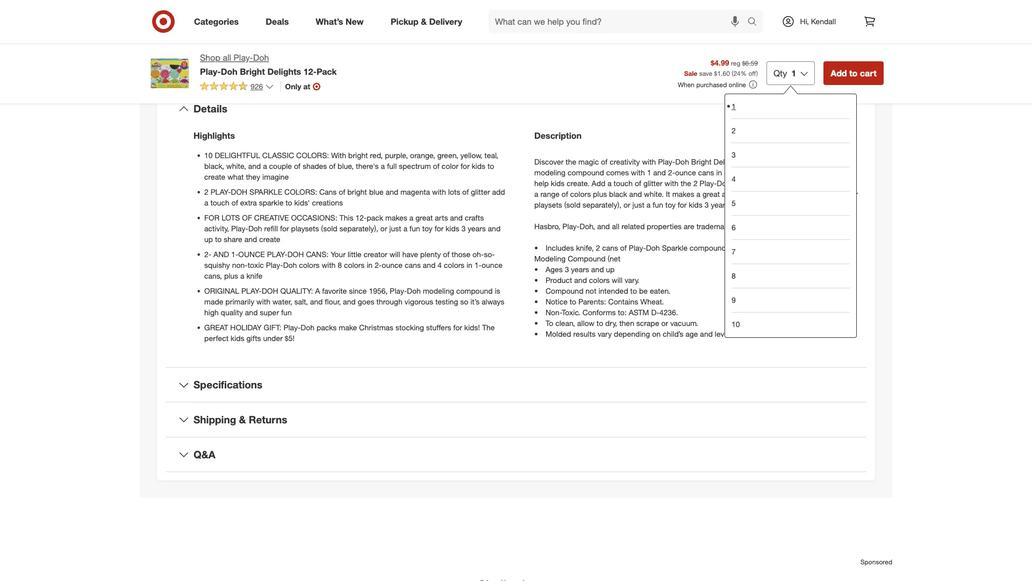 Task type: describe. For each thing, give the bounding box(es) containing it.
through
[[377, 297, 403, 306]]

so-
[[484, 249, 495, 259]]

refill inside discover the magic of creativity with play-doh bright delights! this 12-pack of classic play-doh modeling compound comes with 1 and 2-ounce cans in assorted colors, plus a plastic knife to help kids create. add a touch of glitter with the 2 play-doh sparkle colors, and get creative with a range of colors plus black and white. it makes a great arts and crafts activity, play-doh refill for playsets (sold separately), or just a fun toy for kids 3 years and up to share and create!
[[834, 189, 847, 198]]

cans inside discover the magic of creativity with play-doh bright delights! this 12-pack of classic play-doh modeling compound comes with 1 and 2-ounce cans in assorted colors, plus a plastic knife to help kids create. add a touch of glitter with the 2 play-doh sparkle colors, and get creative with a range of colors plus black and white. it makes a great arts and crafts activity, play-doh refill for playsets (sold separately), or just a fun toy for kids 3 years and up to share and create!
[[699, 168, 715, 177]]

and down the primarily
[[245, 307, 258, 317]]

fun inside original play-doh quality: a favorite since 1956, play-doh modeling compound is made primarily with water, salt, and flour, and goes through vigorous testing so it's always high quality and super fun
[[281, 307, 292, 317]]

of down with
[[329, 161, 336, 171]]

toxic.
[[562, 307, 581, 317]]

doh left brand
[[800, 243, 814, 252]]

vary
[[598, 329, 612, 338]]

activity, inside discover the magic of creativity with play-doh bright delights! this 12-pack of classic play-doh modeling compound comes with 1 and 2-ounce cans in assorted colors, plus a plastic knife to help kids create. add a touch of glitter with the 2 play-doh sparkle colors, and get creative with a range of colors plus black and white. it makes a great arts and crafts activity, play-doh refill for playsets (sold separately), or just a fun toy for kids 3 years and up to share and create!
[[774, 189, 798, 198]]

crafts inside for lots of creative occasions: this 12-pack makes a great arts and crafts activity, play-doh refill for playsets (sold separately), or just a fun toy for kids 3 years and up to share and create
[[465, 213, 484, 222]]

doh up the 'delights'
[[253, 52, 269, 63]]

just inside for lots of creative occasions: this 12-pack makes a great arts and crafts activity, play-doh refill for playsets (sold separately), or just a fun toy for kids 3 years and up to share and create
[[390, 223, 402, 233]]

• compound
[[535, 286, 584, 295]]

and down compound
[[592, 264, 604, 274]]

of left extra
[[232, 198, 238, 207]]

doh down assorted
[[717, 178, 731, 188]]

0 horizontal spatial ounce
[[382, 260, 403, 269]]

4 link
[[732, 167, 851, 191]]

and down since
[[343, 297, 356, 306]]

off
[[749, 69, 757, 77]]

comes
[[607, 168, 629, 177]]

0 vertical spatial 1-
[[231, 249, 239, 259]]

doh inside great holiday gift: play-doh packs make christmas stocking stuffers for kids! the perfect kids gifts under $5!
[[301, 322, 315, 332]]

kids inside 10 delightful classic colors: with bright red, purple, orange, green, yellow, teal, black, white, and a couple of shades of blue, there's a full spectrum of color for kids to create what they imagine
[[472, 161, 486, 171]]

1 link
[[732, 94, 851, 118]]

level
[[715, 329, 731, 338]]

up inside for lots of creative occasions: this 12-pack makes a great arts and crafts activity, play-doh refill for playsets (sold separately), or just a fun toy for kids 3 years and up to share and create
[[204, 234, 213, 244]]

play- down delights!
[[700, 178, 717, 188]]

or inside • includes knife, 2 cans of play-doh sparkle compound, and 10 cans of play-doh brand modeling compound (net • ages 3 years and up • product and colors will vary. • compound not intended to be eaten. • notice to parents: contains wheat. • non-toxic. conforms to: astm d-4236. • to clean, allow to dry, then scrape or vacuum. • molded results vary depending on child's age and level of skill.
[[662, 318, 669, 328]]

• includes knife, 2 cans of play-doh sparkle compound, and 10 cans of play-doh brand modeling compound (net • ages 3 years and up • product and colors will vary. • compound not intended to be eaten. • notice to parents: contains wheat. • non-toxic. conforms to: astm d-4236. • to clean, allow to dry, then scrape or vacuum. • molded results vary depending on child's age and level of skill.
[[535, 243, 836, 338]]

pickup & delivery
[[391, 16, 463, 27]]

oh-
[[473, 249, 484, 259]]

gifts
[[247, 333, 261, 343]]

12- inside discover the magic of creativity with play-doh bright delights! this 12-pack of classic play-doh modeling compound comes with 1 and 2-ounce cans in assorted colors, plus a plastic knife to help kids create. add a touch of glitter with the 2 play-doh sparkle colors, and get creative with a range of colors plus black and white. it makes a great arts and crafts activity, play-doh refill for playsets (sold separately), or just a fun toy for kids 3 years and up to share and create!
[[762, 157, 773, 166]]

kids inside great holiday gift: play-doh packs make christmas stocking stuffers for kids! the perfect kids gifts under $5!
[[231, 333, 245, 343]]

and down assorted
[[738, 189, 750, 198]]

stocking
[[396, 322, 424, 332]]

plastic
[[803, 168, 826, 177]]

a down "help"
[[535, 189, 539, 198]]

packs
[[317, 322, 337, 332]]

q&a
[[194, 448, 216, 460]]

of right couple
[[294, 161, 301, 171]]

super
[[260, 307, 279, 317]]

and left create!
[[787, 200, 799, 209]]

play- up it
[[659, 157, 676, 166]]

play- down '6' link at the right of page
[[783, 243, 800, 252]]

only
[[285, 82, 302, 91]]

and left get
[[786, 178, 798, 188]]

of right lots
[[463, 187, 469, 196]]

wheat.
[[641, 297, 664, 306]]

doh inside original play-doh quality: a favorite since 1956, play-doh modeling compound is made primarily with water, salt, and flour, and goes through vigorous testing so it's always high quality and super fun
[[407, 286, 421, 295]]

play- down get
[[801, 189, 818, 198]]

to up hasbro.
[[757, 200, 764, 209]]

imagine
[[263, 172, 289, 181]]

depending
[[614, 329, 651, 338]]

7
[[732, 247, 736, 256]]

a left full
[[381, 161, 385, 171]]

2 link
[[732, 118, 851, 143]]

sparkle
[[250, 187, 283, 196]]

yellow,
[[461, 150, 483, 160]]

doh for quality:
[[262, 286, 278, 295]]

to inside button
[[850, 68, 858, 78]]

to inside 10 delightful classic colors: with bright red, purple, orange, green, yellow, teal, black, white, and a couple of shades of blue, there's a full spectrum of color for kids to create what they imagine
[[488, 161, 495, 171]]

scrape
[[637, 318, 660, 328]]

1 vertical spatial plus
[[593, 189, 608, 198]]

926
[[251, 82, 263, 91]]

and up white.
[[654, 168, 667, 177]]

0 vertical spatial the
[[566, 157, 577, 166]]

flour,
[[325, 297, 341, 306]]

kids'
[[295, 198, 310, 207]]

are
[[684, 221, 695, 231]]

creativity
[[610, 157, 641, 166]]

$4.99 reg $6.59 sale save $ 1.60 ( 24 % off )
[[685, 58, 759, 77]]

and up not on the right of the page
[[575, 275, 587, 285]]

this inside for lots of creative occasions: this 12-pack makes a great arts and crafts activity, play-doh refill for playsets (sold separately), or just a fun toy for kids 3 years and up to share and create
[[340, 213, 354, 222]]

original
[[204, 286, 239, 295]]

of up (net
[[621, 243, 627, 252]]

doh for sparkle
[[231, 187, 248, 196]]

of right range
[[562, 189, 569, 198]]

12- inside the shop all play-doh play-doh bright delights 12-pack
[[304, 66, 317, 77]]

a down magenta
[[410, 213, 414, 222]]

delights!
[[714, 157, 744, 166]]

plenty
[[421, 249, 441, 259]]

5 link
[[732, 191, 851, 215]]

deals link
[[257, 10, 302, 33]]

image gallery element
[[148, 0, 504, 36]]

intended
[[599, 286, 629, 295]]

with inside original play-doh quality: a favorite since 1956, play-doh modeling compound is made primarily with water, salt, and flour, and goes through vigorous testing so it's always high quality and super fun
[[257, 297, 271, 306]]

and right black
[[630, 189, 643, 198]]

5
[[732, 199, 736, 208]]

magic
[[579, 157, 599, 166]]

or inside discover the magic of creativity with play-doh bright delights! this 12-pack of classic play-doh modeling compound comes with 1 and 2-ounce cans in assorted colors, plus a plastic knife to help kids create. add a touch of glitter with the 2 play-doh sparkle colors, and get creative with a range of colors plus black and white. it makes a great arts and crafts activity, play-doh refill for playsets (sold separately), or just a fun toy for kids 3 years and up to share and create!
[[624, 200, 631, 209]]

the
[[483, 322, 495, 332]]

classic
[[262, 150, 294, 160]]

with inside 2- and 1-ounce play-doh cans: your little creator will have plenty of those oh-so- squishy non-toxic play-doh colors with 8 colors in 2-ounce cans and 4 colors in 1-ounce cans, plus a knife
[[322, 260, 336, 269]]

compound inside original play-doh quality: a favorite since 1956, play-doh modeling compound is made primarily with water, salt, and flour, and goes through vigorous testing so it's always high quality and super fun
[[457, 286, 493, 295]]

of right 'cans'
[[339, 187, 346, 196]]

blue
[[369, 187, 384, 196]]

0 vertical spatial colors,
[[757, 168, 779, 177]]

cans:
[[306, 249, 329, 259]]

play- down shop
[[200, 66, 221, 77]]

doh inside 2- and 1-ounce play-doh cans: your little creator will have plenty of those oh-so- squishy non-toxic play-doh colors with 8 colors in 2-ounce cans and 4 colors in 1-ounce cans, plus a knife
[[288, 249, 304, 259]]

kids up are
[[689, 200, 703, 209]]

will inside 2- and 1-ounce play-doh cans: your little creator will have plenty of those oh-so- squishy non-toxic play-doh colors with 8 colors in 2-ounce cans and 4 colors in 1-ounce cans, plus a knife
[[390, 249, 401, 259]]

kids up range
[[551, 178, 565, 188]]

1 inside discover the magic of creativity with play-doh bright delights! this 12-pack of classic play-doh modeling compound comes with 1 and 2-ounce cans in assorted colors, plus a plastic knife to help kids create. add a touch of glitter with the 2 play-doh sparkle colors, and get creative with a range of colors plus black and white. it makes a great arts and crafts activity, play-doh refill for playsets (sold separately), or just a fun toy for kids 3 years and up to share and create!
[[648, 168, 652, 177]]

sale
[[685, 69, 698, 77]]

all inside the shop all play-doh play-doh bright delights 12-pack
[[223, 52, 231, 63]]

0 horizontal spatial 2-
[[204, 249, 212, 259]]

shipping & returns button
[[166, 403, 867, 437]]

with up it
[[665, 178, 679, 188]]

specifications
[[194, 378, 263, 391]]

of left "color"
[[433, 161, 440, 171]]

0 vertical spatial plus
[[781, 168, 795, 177]]

makes inside for lots of creative occasions: this 12-pack makes a great arts and crafts activity, play-doh refill for playsets (sold separately), or just a fun toy for kids 3 years and up to share and create
[[386, 213, 408, 222]]

doh,
[[580, 221, 596, 231]]

orange,
[[410, 150, 436, 160]]

plus inside 2- and 1-ounce play-doh cans: your little creator will have plenty of those oh-so- squishy non-toxic play-doh colors with 8 colors in 2-ounce cans and 4 colors in 1-ounce cans, plus a knife
[[224, 271, 238, 280]]

and up ounce
[[245, 234, 257, 244]]

save
[[700, 69, 713, 77]]

colors down cans:
[[299, 260, 320, 269]]

of right '6'
[[737, 221, 744, 231]]

1 horizontal spatial ounce
[[482, 260, 503, 269]]

add inside add to cart button
[[831, 68, 848, 78]]

play- inside great holiday gift: play-doh packs make christmas stocking stuffers for kids! the perfect kids gifts under $5!
[[284, 322, 301, 332]]

up inside • includes knife, 2 cans of play-doh sparkle compound, and 10 cans of play-doh brand modeling compound (net • ages 3 years and up • product and colors will vary. • compound not intended to be eaten. • notice to parents: contains wheat. • non-toxic. conforms to: astm d-4236. • to clean, allow to dry, then scrape or vacuum. • molded results vary depending on child's age and level of skill.
[[607, 264, 615, 274]]

play- right hasbro,
[[563, 221, 580, 231]]

6 link
[[732, 215, 851, 239]]

& for shipping
[[239, 413, 246, 426]]

astm
[[629, 307, 650, 317]]

doh down creative at the right top
[[818, 189, 832, 198]]

and right doh,
[[598, 221, 610, 231]]

1 2 3 4 5 6 7 8 9 10
[[732, 101, 741, 329]]

bright inside 2 play-doh sparkle colors: cans of bright blue and magenta with lots of glitter add a touch of extra sparkle to kids' creations
[[348, 187, 367, 196]]

a right it
[[697, 189, 701, 198]]

and down '6'
[[730, 243, 743, 252]]

and
[[214, 249, 229, 259]]

green,
[[438, 150, 459, 160]]

compound,
[[690, 243, 728, 252]]

• ages
[[535, 264, 563, 274]]

doh left delights!
[[676, 157, 690, 166]]

for inside 10 delightful classic colors: with bright red, purple, orange, green, yellow, teal, black, white, and a couple of shades of blue, there's a full spectrum of color for kids to create what they imagine
[[461, 161, 470, 171]]

separately), inside for lots of creative occasions: this 12-pack makes a great arts and crafts activity, play-doh refill for playsets (sold separately), or just a fun toy for kids 3 years and up to share and create
[[340, 223, 379, 233]]

doh inside 2- and 1-ounce play-doh cans: your little creator will have plenty of those oh-so- squishy non-toxic play-doh colors with 8 colors in 2-ounce cans and 4 colors in 1-ounce cans, plus a knife
[[283, 260, 297, 269]]

toy inside for lots of creative occasions: this 12-pack makes a great arts and crafts activity, play-doh refill for playsets (sold separately), or just a fun toy for kids 3 years and up to share and create
[[423, 223, 433, 233]]

primarily
[[226, 297, 255, 306]]

1 horizontal spatial all
[[613, 221, 620, 231]]

play- for sparkle
[[211, 187, 231, 196]]

to inside for lots of creative occasions: this 12-pack makes a great arts and crafts activity, play-doh refill for playsets (sold separately), or just a fun toy for kids 3 years and up to share and create
[[215, 234, 222, 244]]

red,
[[370, 150, 383, 160]]

lots
[[222, 213, 240, 222]]

to:
[[618, 307, 627, 317]]

favorite
[[322, 286, 347, 295]]

hasbro, play-doh, and all related properties are trademarks of hasbro.
[[535, 221, 772, 231]]

years inside for lots of creative occasions: this 12-pack makes a great arts and crafts activity, play-doh refill for playsets (sold separately), or just a fun toy for kids 3 years and up to share and create
[[468, 223, 486, 233]]

for inside great holiday gift: play-doh packs make christmas stocking stuffers for kids! the perfect kids gifts under $5!
[[454, 322, 463, 332]]

8 inside 1 2 3 4 5 6 7 8 9 10
[[732, 271, 736, 281]]

8 link
[[732, 264, 851, 288]]

doh up 926 link
[[221, 66, 238, 77]]

discover
[[535, 157, 564, 166]]

to up toxic.
[[570, 297, 577, 306]]

touch inside discover the magic of creativity with play-doh bright delights! this 12-pack of classic play-doh modeling compound comes with 1 and 2-ounce cans in assorted colors, plus a plastic knife to help kids create. add a touch of glitter with the 2 play-doh sparkle colors, and get creative with a range of colors plus black and white. it makes a great arts and crafts activity, play-doh refill for playsets (sold separately), or just a fun toy for kids 3 years and up to share and create!
[[614, 178, 633, 188]]

cans down hasbro.
[[756, 243, 772, 252]]

original play-doh quality: a favorite since 1956, play-doh modeling compound is made primarily with water, salt, and flour, and goes through vigorous testing so it's always high quality and super fun
[[204, 286, 505, 317]]

to left be
[[631, 286, 638, 295]]

shipping
[[194, 413, 236, 426]]

goes
[[358, 297, 375, 306]]

2 inside discover the magic of creativity with play-doh bright delights! this 12-pack of classic play-doh modeling compound comes with 1 and 2-ounce cans in assorted colors, plus a plastic knife to help kids create. add a touch of glitter with the 2 play-doh sparkle colors, and get creative with a range of colors plus black and white. it makes a great arts and crafts activity, play-doh refill for playsets (sold separately), or just a fun toy for kids 3 years and up to share and create!
[[694, 178, 698, 188]]

play- up the plastic
[[825, 157, 842, 166]]

creative
[[813, 178, 840, 188]]

a up have
[[404, 223, 408, 233]]

knife inside discover the magic of creativity with play-doh bright delights! this 12-pack of classic play-doh modeling compound comes with 1 and 2-ounce cans in assorted colors, plus a plastic knife to help kids create. add a touch of glitter with the 2 play-doh sparkle colors, and get creative with a range of colors plus black and white. it makes a great arts and crafts activity, play-doh refill for playsets (sold separately), or just a fun toy for kids 3 years and up to share and create!
[[828, 168, 844, 177]]

great
[[204, 322, 228, 332]]

play- up 926 link
[[234, 52, 253, 63]]

it
[[666, 189, 671, 198]]

results
[[574, 329, 596, 338]]

a down white.
[[647, 200, 651, 209]]

colors inside • includes knife, 2 cans of play-doh sparkle compound, and 10 cans of play-doh brand modeling compound (net • ages 3 years and up • product and colors will vary. • compound not intended to be eaten. • notice to parents: contains wheat. • non-toxic. conforms to: astm d-4236. • to clean, allow to dry, then scrape or vacuum. • molded results vary depending on child's age and level of skill.
[[590, 275, 610, 285]]

and up '6'
[[732, 200, 744, 209]]

a up get
[[797, 168, 801, 177]]

crafts inside discover the magic of creativity with play-doh bright delights! this 12-pack of classic play-doh modeling compound comes with 1 and 2-ounce cans in assorted colors, plus a plastic knife to help kids create. add a touch of glitter with the 2 play-doh sparkle colors, and get creative with a range of colors plus black and white. it makes a great arts and crafts activity, play-doh refill for playsets (sold separately), or just a fun toy for kids 3 years and up to share and create!
[[753, 189, 772, 198]]

• molded
[[535, 329, 572, 338]]

white,
[[227, 161, 246, 171]]

with down creativity at the top right of page
[[632, 168, 645, 177]]

just inside discover the magic of creativity with play-doh bright delights! this 12-pack of classic play-doh modeling compound comes with 1 and 2-ounce cans in assorted colors, plus a plastic knife to help kids create. add a touch of glitter with the 2 play-doh sparkle colors, and get creative with a range of colors plus black and white. it makes a great arts and crafts activity, play-doh refill for playsets (sold separately), or just a fun toy for kids 3 years and up to share and create!
[[633, 200, 645, 209]]

there's
[[356, 161, 379, 171]]

a down the comes
[[608, 178, 612, 188]]

cans
[[320, 187, 337, 196]]

arts inside discover the magic of creativity with play-doh bright delights! this 12-pack of classic play-doh modeling compound comes with 1 and 2-ounce cans in assorted colors, plus a plastic knife to help kids create. add a touch of glitter with the 2 play-doh sparkle colors, and get creative with a range of colors plus black and white. it makes a great arts and crafts activity, play-doh refill for playsets (sold separately), or just a fun toy for kids 3 years and up to share and create!
[[723, 189, 736, 198]]

and up so-
[[488, 223, 501, 233]]

(sold inside for lots of creative occasions: this 12-pack makes a great arts and crafts activity, play-doh refill for playsets (sold separately), or just a fun toy for kids 3 years and up to share and create
[[321, 223, 338, 233]]

play- inside 2- and 1-ounce play-doh cans: your little creator will have plenty of those oh-so- squishy non-toxic play-doh colors with 8 colors in 2-ounce cans and 4 colors in 1-ounce cans, plus a knife
[[266, 260, 283, 269]]

cart
[[861, 68, 877, 78]]

not
[[586, 286, 597, 295]]

great inside discover the magic of creativity with play-doh bright delights! this 12-pack of classic play-doh modeling compound comes with 1 and 2-ounce cans in assorted colors, plus a plastic knife to help kids create. add a touch of glitter with the 2 play-doh sparkle colors, and get creative with a range of colors plus black and white. it makes a great arts and crafts activity, play-doh refill for playsets (sold separately), or just a fun toy for kids 3 years and up to share and create!
[[703, 189, 720, 198]]

sparkle inside discover the magic of creativity with play-doh bright delights! this 12-pack of classic play-doh modeling compound comes with 1 and 2-ounce cans in assorted colors, plus a plastic knife to help kids create. add a touch of glitter with the 2 play-doh sparkle colors, and get creative with a range of colors plus black and white. it makes a great arts and crafts activity, play-doh refill for playsets (sold separately), or just a fun toy for kids 3 years and up to share and create!
[[733, 178, 759, 188]]

of inside 2- and 1-ounce play-doh cans: your little creator will have plenty of those oh-so- squishy non-toxic play-doh colors with 8 colors in 2-ounce cans and 4 colors in 1-ounce cans, plus a knife
[[443, 249, 450, 259]]

2 vertical spatial 10
[[732, 320, 741, 329]]

what's new link
[[307, 10, 377, 33]]

of left skill.
[[733, 329, 739, 338]]

eaten.
[[650, 286, 671, 295]]

$
[[715, 69, 718, 77]]

high
[[204, 307, 219, 317]]

create inside for lots of creative occasions: this 12-pack makes a great arts and crafts activity, play-doh refill for playsets (sold separately), or just a fun toy for kids 3 years and up to share and create
[[259, 234, 281, 244]]



Task type: locate. For each thing, give the bounding box(es) containing it.
cans inside 2- and 1-ounce play-doh cans: your little creator will have plenty of those oh-so- squishy non-toxic play-doh colors with 8 colors in 2-ounce cans and 4 colors in 1-ounce cans, plus a knife
[[405, 260, 421, 269]]

0 vertical spatial just
[[633, 200, 645, 209]]

1 vertical spatial crafts
[[465, 213, 484, 222]]

activity,
[[774, 189, 798, 198], [204, 223, 229, 233]]

refill down creative
[[264, 223, 278, 233]]

0 horizontal spatial toy
[[423, 223, 433, 233]]

extra
[[240, 198, 257, 207]]

glitter inside discover the magic of creativity with play-doh bright delights! this 12-pack of classic play-doh modeling compound comes with 1 and 2-ounce cans in assorted colors, plus a plastic knife to help kids create. add a touch of glitter with the 2 play-doh sparkle colors, and get creative with a range of colors plus black and white. it makes a great arts and crafts activity, play-doh refill for playsets (sold separately), or just a fun toy for kids 3 years and up to share and create!
[[644, 178, 663, 188]]

plus down non-
[[224, 271, 238, 280]]

arts inside for lots of creative occasions: this 12-pack makes a great arts and crafts activity, play-doh refill for playsets (sold separately), or just a fun toy for kids 3 years and up to share and create
[[435, 213, 448, 222]]

makes right it
[[673, 189, 695, 198]]

2- inside discover the magic of creativity with play-doh bright delights! this 12-pack of classic play-doh modeling compound comes with 1 and 2-ounce cans in assorted colors, plus a plastic knife to help kids create. add a touch of glitter with the 2 play-doh sparkle colors, and get creative with a range of colors plus black and white. it makes a great arts and crafts activity, play-doh refill for playsets (sold separately), or just a fun toy for kids 3 years and up to share and create!
[[669, 168, 676, 177]]

1956,
[[369, 286, 388, 295]]

share
[[766, 200, 785, 209], [224, 234, 243, 244]]

1 vertical spatial 12-
[[762, 157, 773, 166]]

1 vertical spatial makes
[[386, 213, 408, 222]]

creations
[[312, 198, 343, 207]]

and down lots
[[450, 213, 463, 222]]

7 link
[[732, 239, 851, 264]]

classic
[[800, 157, 823, 166]]

0 horizontal spatial modeling
[[423, 286, 455, 295]]

12- inside for lots of creative occasions: this 12-pack makes a great arts and crafts activity, play-doh refill for playsets (sold separately), or just a fun toy for kids 3 years and up to share and create
[[356, 213, 367, 222]]

with
[[643, 157, 657, 166], [632, 168, 645, 177], [665, 178, 679, 188], [842, 178, 856, 188], [432, 187, 446, 196], [322, 260, 336, 269], [257, 297, 271, 306]]

doh up 'quality:'
[[283, 260, 297, 269]]

create inside 10 delightful classic colors: with bright red, purple, orange, green, yellow, teal, black, white, and a couple of shades of blue, there's a full spectrum of color for kids to create what they imagine
[[204, 172, 226, 181]]

1 vertical spatial toy
[[423, 223, 433, 233]]

in for 2-
[[367, 260, 373, 269]]

1 horizontal spatial 1-
[[475, 260, 482, 269]]

pack up 4 link
[[773, 157, 789, 166]]

all right shop
[[223, 52, 231, 63]]

refill
[[834, 189, 847, 198], [264, 223, 278, 233]]

0 horizontal spatial all
[[223, 52, 231, 63]]

years up oh-
[[468, 223, 486, 233]]

play- inside 2- and 1-ounce play-doh cans: your little creator will have plenty of those oh-so- squishy non-toxic play-doh colors with 8 colors in 2-ounce cans and 4 colors in 1-ounce cans, plus a knife
[[267, 249, 288, 259]]

kids down yellow,
[[472, 161, 486, 171]]

0 horizontal spatial 1
[[648, 168, 652, 177]]

1 horizontal spatial makes
[[673, 189, 695, 198]]

3
[[732, 150, 736, 160], [705, 200, 709, 209], [462, 223, 466, 233], [565, 264, 569, 274]]

(sold down create.
[[565, 200, 581, 209]]

2- up it
[[669, 168, 676, 177]]

doh inside original play-doh quality: a favorite since 1956, play-doh modeling compound is made primarily with water, salt, and flour, and goes through vigorous testing so it's always high quality and super fun
[[262, 286, 278, 295]]

play- down related
[[629, 243, 647, 252]]

add inside discover the magic of creativity with play-doh bright delights! this 12-pack of classic play-doh modeling compound comes with 1 and 2-ounce cans in assorted colors, plus a plastic knife to help kids create. add a touch of glitter with the 2 play-doh sparkle colors, and get creative with a range of colors plus black and white. it makes a great arts and crafts activity, play-doh refill for playsets (sold separately), or just a fun toy for kids 3 years and up to share and create!
[[592, 178, 606, 188]]

1 vertical spatial playsets
[[291, 223, 319, 233]]

2 horizontal spatial fun
[[653, 200, 664, 209]]

1 vertical spatial separately),
[[340, 223, 379, 233]]

and inside 10 delightful classic colors: with bright red, purple, orange, green, yellow, teal, black, white, and a couple of shades of blue, there's a full spectrum of color for kids to create what they imagine
[[248, 161, 261, 171]]

1 vertical spatial 8
[[732, 271, 736, 281]]

toy
[[666, 200, 676, 209], [423, 223, 433, 233]]

1 horizontal spatial or
[[624, 200, 631, 209]]

2 vertical spatial doh
[[262, 286, 278, 295]]

3 up the 'those'
[[462, 223, 466, 233]]

1 vertical spatial arts
[[435, 213, 448, 222]]

1 horizontal spatial the
[[681, 178, 692, 188]]

fun inside for lots of creative occasions: this 12-pack makes a great arts and crafts activity, play-doh refill for playsets (sold separately), or just a fun toy for kids 3 years and up to share and create
[[410, 223, 420, 233]]

in down delights!
[[717, 168, 723, 177]]

to left kids' at the left of the page
[[286, 198, 292, 207]]

doh right classic
[[842, 157, 856, 166]]

1- down oh-
[[475, 260, 482, 269]]

sponsored inside region
[[861, 558, 893, 566]]

with up 'super' at the bottom
[[257, 297, 271, 306]]

1 vertical spatial sponsored
[[861, 558, 893, 566]]

with left lots
[[432, 187, 446, 196]]

0 vertical spatial &
[[421, 16, 427, 27]]

of right magic
[[602, 157, 608, 166]]

and inside 2- and 1-ounce play-doh cans: your little creator will have plenty of those oh-so- squishy non-toxic play-doh colors with 8 colors in 2-ounce cans and 4 colors in 1-ounce cans, plus a knife
[[423, 260, 436, 269]]

and inside 2 play-doh sparkle colors: cans of bright blue and magenta with lots of glitter add a touch of extra sparkle to kids' creations
[[386, 187, 399, 196]]

perfect
[[204, 333, 229, 343]]

0 horizontal spatial will
[[390, 249, 401, 259]]

in down the 'those'
[[467, 260, 473, 269]]

bright left delights!
[[692, 157, 712, 166]]

colors inside discover the magic of creativity with play-doh bright delights! this 12-pack of classic play-doh modeling compound comes with 1 and 2-ounce cans in assorted colors, plus a plastic knife to help kids create. add a touch of glitter with the 2 play-doh sparkle colors, and get creative with a range of colors plus black and white. it makes a great arts and crafts activity, play-doh refill for playsets (sold separately), or just a fun toy for kids 3 years and up to share and create!
[[571, 189, 591, 198]]

2 vertical spatial fun
[[281, 307, 292, 317]]

1 horizontal spatial great
[[703, 189, 720, 198]]

4
[[732, 174, 736, 184], [438, 260, 442, 269]]

bright inside the shop all play-doh play-doh bright delights 12-pack
[[240, 66, 265, 77]]

0 horizontal spatial in
[[367, 260, 373, 269]]

fun
[[653, 200, 664, 209], [410, 223, 420, 233], [281, 307, 292, 317]]

colors down the 'those'
[[444, 260, 465, 269]]

knife inside 2- and 1-ounce play-doh cans: your little creator will have plenty of those oh-so- squishy non-toxic play-doh colors with 8 colors in 2-ounce cans and 4 colors in 1-ounce cans, plus a knife
[[247, 271, 263, 280]]

0 vertical spatial all
[[223, 52, 231, 63]]

a inside 2 play-doh sparkle colors: cans of bright blue and magenta with lots of glitter add a touch of extra sparkle to kids' creations
[[204, 198, 208, 207]]

quality:
[[281, 286, 313, 295]]

colors: up kids' at the left of the page
[[285, 187, 318, 196]]

1 horizontal spatial (sold
[[565, 200, 581, 209]]

8
[[338, 260, 342, 269], [732, 271, 736, 281]]

0 horizontal spatial add
[[592, 178, 606, 188]]

1 vertical spatial refill
[[264, 223, 278, 233]]

1 vertical spatial (sold
[[321, 223, 338, 233]]

1 vertical spatial &
[[239, 413, 246, 426]]

compound
[[568, 254, 606, 263]]

play-doh bright delights 12-pack, 5 of 6 image
[[148, 0, 322, 33]]

of down creativity at the top right of page
[[635, 178, 642, 188]]

blue,
[[338, 161, 354, 171]]

play- for quality:
[[242, 286, 262, 295]]

0 horizontal spatial compound
[[457, 286, 493, 295]]

play- inside original play-doh quality: a favorite since 1956, play-doh modeling compound is made primarily with water, salt, and flour, and goes through vigorous testing so it's always high quality and super fun
[[242, 286, 262, 295]]

What can we help you find? suggestions appear below search field
[[489, 10, 751, 33]]

specifications button
[[166, 368, 867, 402]]

2- left and at the left top
[[204, 249, 212, 259]]

just down white.
[[633, 200, 645, 209]]

1 horizontal spatial add
[[831, 68, 848, 78]]

$5!
[[285, 333, 295, 343]]

4 inside 2- and 1-ounce play-doh cans: your little creator will have plenty of those oh-so- squishy non-toxic play-doh colors with 8 colors in 2-ounce cans and 4 colors in 1-ounce cans, plus a knife
[[438, 260, 442, 269]]

0 horizontal spatial just
[[390, 223, 402, 233]]

fun down white.
[[653, 200, 664, 209]]

what
[[228, 172, 244, 181]]

0 horizontal spatial playsets
[[291, 223, 319, 233]]

6
[[732, 223, 736, 232]]

1 vertical spatial colors:
[[285, 187, 318, 196]]

1 vertical spatial colors,
[[761, 178, 783, 188]]

doh inside 2 play-doh sparkle colors: cans of bright blue and magenta with lots of glitter add a touch of extra sparkle to kids' creations
[[231, 187, 248, 196]]

0 horizontal spatial refill
[[264, 223, 278, 233]]

a inside 2- and 1-ounce play-doh cans: your little creator will have plenty of those oh-so- squishy non-toxic play-doh colors with 8 colors in 2-ounce cans and 4 colors in 1-ounce cans, plus a knife
[[240, 271, 245, 280]]

in inside discover the magic of creativity with play-doh bright delights! this 12-pack of classic play-doh modeling compound comes with 1 and 2-ounce cans in assorted colors, plus a plastic knife to help kids create. add a touch of glitter with the 2 play-doh sparkle colors, and get creative with a range of colors plus black and white. it makes a great arts and crafts activity, play-doh refill for playsets (sold separately), or just a fun toy for kids 3 years and up to share and create!
[[717, 168, 723, 177]]

years inside • includes knife, 2 cans of play-doh sparkle compound, and 10 cans of play-doh brand modeling compound (net • ages 3 years and up • product and colors will vary. • compound not intended to be eaten. • notice to parents: contains wheat. • non-toxic. conforms to: astm d-4236. • to clean, allow to dry, then scrape or vacuum. • molded results vary depending on child's age and level of skill.
[[572, 264, 590, 274]]

of left classic
[[792, 157, 798, 166]]

1 horizontal spatial bright
[[692, 157, 712, 166]]

makes inside discover the magic of creativity with play-doh bright delights! this 12-pack of classic play-doh modeling compound comes with 1 and 2-ounce cans in assorted colors, plus a plastic knife to help kids create. add a touch of glitter with the 2 play-doh sparkle colors, and get creative with a range of colors plus black and white. it makes a great arts and crafts activity, play-doh refill for playsets (sold separately), or just a fun toy for kids 3 years and up to share and create!
[[673, 189, 695, 198]]

1 horizontal spatial touch
[[614, 178, 633, 188]]

1 horizontal spatial in
[[467, 260, 473, 269]]

colors down little
[[344, 260, 365, 269]]

share inside discover the magic of creativity with play-doh bright delights! this 12-pack of classic play-doh modeling compound comes with 1 and 2-ounce cans in assorted colors, plus a plastic knife to help kids create. add a touch of glitter with the 2 play-doh sparkle colors, and get creative with a range of colors plus black and white. it makes a great arts and crafts activity, play-doh refill for playsets (sold separately), or just a fun toy for kids 3 years and up to share and create!
[[766, 200, 785, 209]]

1 horizontal spatial pack
[[773, 157, 789, 166]]

online
[[729, 80, 747, 89]]

(
[[732, 69, 734, 77]]

glitter inside 2 play-doh sparkle colors: cans of bright blue and magenta with lots of glitter add a touch of extra sparkle to kids' creations
[[471, 187, 490, 196]]

0 vertical spatial add
[[831, 68, 848, 78]]

2 horizontal spatial play-
[[267, 249, 288, 259]]

play- inside original play-doh quality: a favorite since 1956, play-doh modeling compound is made primarily with water, salt, and flour, and goes through vigorous testing so it's always high quality and super fun
[[390, 286, 407, 295]]

and right blue
[[386, 187, 399, 196]]

bright up 926
[[240, 66, 265, 77]]

kids inside for lots of creative occasions: this 12-pack makes a great arts and crafts activity, play-doh refill for playsets (sold separately), or just a fun toy for kids 3 years and up to share and create
[[446, 223, 460, 233]]

& left returns
[[239, 413, 246, 426]]

water,
[[273, 297, 292, 306]]

toxic
[[248, 260, 264, 269]]

0 vertical spatial activity,
[[774, 189, 798, 198]]

have
[[403, 249, 419, 259]]

0 vertical spatial play-
[[211, 187, 231, 196]]

of down '6' link at the right of page
[[774, 243, 780, 252]]

0 vertical spatial (sold
[[565, 200, 581, 209]]

glitter
[[644, 178, 663, 188], [471, 187, 490, 196]]

926 link
[[200, 81, 274, 94]]

2 vertical spatial or
[[662, 318, 669, 328]]

to right the plastic
[[846, 168, 852, 177]]

play- right the toxic
[[266, 260, 283, 269]]

range
[[541, 189, 560, 198]]

kids!
[[465, 322, 480, 332]]

modeling inside original play-doh quality: a favorite since 1956, play-doh modeling compound is made primarily with water, salt, and flour, and goes through vigorous testing so it's always high quality and super fun
[[423, 286, 455, 295]]

cans down have
[[405, 260, 421, 269]]

to left the "cart"
[[850, 68, 858, 78]]

to up and at the left top
[[215, 234, 222, 244]]

1 horizontal spatial create
[[259, 234, 281, 244]]

1 horizontal spatial just
[[633, 200, 645, 209]]

playsets inside discover the magic of creativity with play-doh bright delights! this 12-pack of classic play-doh modeling compound comes with 1 and 2-ounce cans in assorted colors, plus a plastic knife to help kids create. add a touch of glitter with the 2 play-doh sparkle colors, and get creative with a range of colors plus black and white. it makes a great arts and crafts activity, play-doh refill for playsets (sold separately), or just a fun toy for kids 3 years and up to share and create!
[[535, 200, 563, 209]]

doh
[[253, 52, 269, 63], [221, 66, 238, 77], [676, 157, 690, 166], [842, 157, 856, 166], [717, 178, 731, 188], [818, 189, 832, 198], [248, 223, 262, 233], [647, 243, 660, 252], [800, 243, 814, 252], [283, 260, 297, 269], [407, 286, 421, 295], [301, 322, 315, 332]]

glitter left add
[[471, 187, 490, 196]]

to inside 2 play-doh sparkle colors: cans of bright blue and magenta with lots of glitter add a touch of extra sparkle to kids' creations
[[286, 198, 292, 207]]

sparkle down assorted
[[733, 178, 759, 188]]

play- inside for lots of creative occasions: this 12-pack makes a great arts and crafts activity, play-doh refill for playsets (sold separately), or just a fun toy for kids 3 years and up to share and create
[[231, 223, 249, 233]]

0 vertical spatial compound
[[568, 168, 605, 177]]

(sold inside discover the magic of creativity with play-doh bright delights! this 12-pack of classic play-doh modeling compound comes with 1 and 2-ounce cans in assorted colors, plus a plastic knife to help kids create. add a touch of glitter with the 2 play-doh sparkle colors, and get creative with a range of colors plus black and white. it makes a great arts and crafts activity, play-doh refill for playsets (sold separately), or just a fun toy for kids 3 years and up to share and create!
[[565, 200, 581, 209]]

years down compound
[[572, 264, 590, 274]]

3 inside 1 2 3 4 5 6 7 8 9 10
[[732, 150, 736, 160]]

this inside discover the magic of creativity with play-doh bright delights! this 12-pack of classic play-doh modeling compound comes with 1 and 2-ounce cans in assorted colors, plus a plastic knife to help kids create. add a touch of glitter with the 2 play-doh sparkle colors, and get creative with a range of colors plus black and white. it makes a great arts and crafts activity, play-doh refill for playsets (sold separately), or just a fun toy for kids 3 years and up to share and create!
[[746, 157, 760, 166]]

a
[[315, 286, 320, 295]]

0 vertical spatial colors:
[[296, 150, 329, 160]]

1- up non-
[[231, 249, 239, 259]]

will inside • includes knife, 2 cans of play-doh sparkle compound, and 10 cans of play-doh brand modeling compound (net • ages 3 years and up • product and colors will vary. • compound not intended to be eaten. • notice to parents: contains wheat. • non-toxic. conforms to: astm d-4236. • to clean, allow to dry, then scrape or vacuum. • molded results vary depending on child's age and level of skill.
[[612, 275, 623, 285]]

magenta
[[401, 187, 430, 196]]

clean,
[[556, 318, 576, 328]]

1 vertical spatial will
[[612, 275, 623, 285]]

creative
[[254, 213, 289, 222]]

1 horizontal spatial modeling
[[535, 168, 566, 177]]

1 vertical spatial create
[[259, 234, 281, 244]]

and down a
[[310, 297, 323, 306]]

qty
[[774, 68, 788, 78]]

colors
[[571, 189, 591, 198], [299, 260, 320, 269], [344, 260, 365, 269], [444, 260, 465, 269], [590, 275, 610, 285]]

2 inside 1 2 3 4 5 6 7 8 9 10
[[732, 126, 736, 135]]

0 vertical spatial knife
[[828, 168, 844, 177]]

playsets
[[535, 200, 563, 209], [291, 223, 319, 233]]

12- up 4 link
[[762, 157, 773, 166]]

quality
[[221, 307, 243, 317]]

the
[[566, 157, 577, 166], [681, 178, 692, 188]]

colors: inside 10 delightful classic colors: with bright red, purple, orange, green, yellow, teal, black, white, and a couple of shades of blue, there's a full spectrum of color for kids to create what they imagine
[[296, 150, 329, 160]]

description
[[535, 130, 582, 141]]

0 vertical spatial sponsored
[[853, 14, 884, 22]]

doh left cans:
[[288, 249, 304, 259]]

all left related
[[613, 221, 620, 231]]

a up 'imagine'
[[263, 161, 267, 171]]

1 horizontal spatial toy
[[666, 200, 676, 209]]

1 horizontal spatial activity,
[[774, 189, 798, 198]]

years left 5
[[712, 200, 730, 209]]

0 horizontal spatial &
[[239, 413, 246, 426]]

hi,
[[801, 17, 810, 26]]

1 up white.
[[648, 168, 652, 177]]

0 horizontal spatial (sold
[[321, 223, 338, 233]]

full
[[387, 161, 397, 171]]

create down black,
[[204, 172, 226, 181]]

1 vertical spatial all
[[613, 221, 620, 231]]

& inside dropdown button
[[239, 413, 246, 426]]

doh up extra
[[231, 187, 248, 196]]

0 vertical spatial touch
[[614, 178, 633, 188]]

up down for
[[204, 234, 213, 244]]

0 horizontal spatial fun
[[281, 307, 292, 317]]

10 right 7
[[745, 243, 754, 252]]

colors: up 'shades'
[[296, 150, 329, 160]]

9 link
[[732, 288, 851, 312]]

colors: inside 2 play-doh sparkle colors: cans of bright blue and magenta with lots of glitter add a touch of extra sparkle to kids' creations
[[285, 187, 318, 196]]

2 horizontal spatial 1
[[792, 68, 797, 78]]

separately), inside discover the magic of creativity with play-doh bright delights! this 12-pack of classic play-doh modeling compound comes with 1 and 2-ounce cans in assorted colors, plus a plastic knife to help kids create. add a touch of glitter with the 2 play-doh sparkle colors, and get creative with a range of colors plus black and white. it makes a great arts and crafts activity, play-doh refill for playsets (sold separately), or just a fun toy for kids 3 years and up to share and create!
[[583, 200, 622, 209]]

ounce inside discover the magic of creativity with play-doh bright delights! this 12-pack of classic play-doh modeling compound comes with 1 and 2-ounce cans in assorted colors, plus a plastic knife to help kids create. add a touch of glitter with the 2 play-doh sparkle colors, and get creative with a range of colors plus black and white. it makes a great arts and crafts activity, play-doh refill for playsets (sold separately), or just a fun toy for kids 3 years and up to share and create!
[[676, 168, 697, 177]]

0 horizontal spatial create
[[204, 172, 226, 181]]

1 horizontal spatial 8
[[732, 271, 736, 281]]

1 vertical spatial share
[[224, 234, 243, 244]]

separately), up little
[[340, 223, 379, 233]]

10 delightful classic colors: with bright red, purple, orange, green, yellow, teal, black, white, and a couple of shades of blue, there's a full spectrum of color for kids to create what they imagine
[[204, 150, 499, 181]]

kids up the 'those'
[[446, 223, 460, 233]]

play- inside 2 play-doh sparkle colors: cans of bright blue and magenta with lots of glitter add a touch of extra sparkle to kids' creations
[[211, 187, 231, 196]]

makes down magenta
[[386, 213, 408, 222]]

years inside discover the magic of creativity with play-doh bright delights! this 12-pack of classic play-doh modeling compound comes with 1 and 2-ounce cans in assorted colors, plus a plastic knife to help kids create. add a touch of glitter with the 2 play-doh sparkle colors, and get creative with a range of colors plus black and white. it makes a great arts and crafts activity, play-doh refill for playsets (sold separately), or just a fun toy for kids 3 years and up to share and create!
[[712, 200, 730, 209]]

ounce down creator
[[382, 260, 403, 269]]

pack inside discover the magic of creativity with play-doh bright delights! this 12-pack of classic play-doh modeling compound comes with 1 and 2-ounce cans in assorted colors, plus a plastic knife to help kids create. add a touch of glitter with the 2 play-doh sparkle colors, and get creative with a range of colors plus black and white. it makes a great arts and crafts activity, play-doh refill for playsets (sold separately), or just a fun toy for kids 3 years and up to share and create!
[[773, 157, 789, 166]]

in down creator
[[367, 260, 373, 269]]

under
[[263, 333, 283, 343]]

and right age
[[701, 329, 713, 338]]

for lots of creative occasions: this 12-pack makes a great arts and crafts activity, play-doh refill for playsets (sold separately), or just a fun toy for kids 3 years and up to share and create
[[204, 213, 501, 244]]

10 up black,
[[204, 150, 213, 160]]

compound inside discover the magic of creativity with play-doh bright delights! this 12-pack of classic play-doh modeling compound comes with 1 and 2-ounce cans in assorted colors, plus a plastic knife to help kids create. add a touch of glitter with the 2 play-doh sparkle colors, and get creative with a range of colors plus black and white. it makes a great arts and crafts activity, play-doh refill for playsets (sold separately), or just a fun toy for kids 3 years and up to share and create!
[[568, 168, 605, 177]]

or
[[624, 200, 631, 209], [381, 223, 388, 233], [662, 318, 669, 328]]

2 horizontal spatial 2-
[[669, 168, 676, 177]]

2 horizontal spatial 12-
[[762, 157, 773, 166]]

with inside 2 play-doh sparkle colors: cans of bright blue and magenta with lots of glitter add a touch of extra sparkle to kids' creations
[[432, 187, 446, 196]]

the left magic
[[566, 157, 577, 166]]

toy inside discover the magic of creativity with play-doh bright delights! this 12-pack of classic play-doh modeling compound comes with 1 and 2-ounce cans in assorted colors, plus a plastic knife to help kids create. add a touch of glitter with the 2 play-doh sparkle colors, and get creative with a range of colors plus black and white. it makes a great arts and crafts activity, play-doh refill for playsets (sold separately), or just a fun toy for kids 3 years and up to share and create!
[[666, 200, 676, 209]]

1 horizontal spatial arts
[[723, 189, 736, 198]]

3 inside • includes knife, 2 cans of play-doh sparkle compound, and 10 cans of play-doh brand modeling compound (net • ages 3 years and up • product and colors will vary. • compound not intended to be eaten. • notice to parents: contains wheat. • non-toxic. conforms to: astm d-4236. • to clean, allow to dry, then scrape or vacuum. • molded results vary depending on child's age and level of skill.
[[565, 264, 569, 274]]

doh inside for lots of creative occasions: this 12-pack makes a great arts and crafts activity, play-doh refill for playsets (sold separately), or just a fun toy for kids 3 years and up to share and create
[[248, 223, 262, 233]]

10 inside 10 delightful classic colors: with bright red, purple, orange, green, yellow, teal, black, white, and a couple of shades of blue, there's a full spectrum of color for kids to create what they imagine
[[204, 150, 213, 160]]

3 inside discover the magic of creativity with play-doh bright delights! this 12-pack of classic play-doh modeling compound comes with 1 and 2-ounce cans in assorted colors, plus a plastic knife to help kids create. add a touch of glitter with the 2 play-doh sparkle colors, and get creative with a range of colors plus black and white. it makes a great arts and crafts activity, play-doh refill for playsets (sold separately), or just a fun toy for kids 3 years and up to share and create!
[[705, 200, 709, 209]]

1 vertical spatial 10
[[745, 243, 754, 252]]

or inside for lots of creative occasions: this 12-pack makes a great arts and crafts activity, play-doh refill for playsets (sold separately), or just a fun toy for kids 3 years and up to share and create
[[381, 223, 388, 233]]

0 vertical spatial fun
[[653, 200, 664, 209]]

8 down your
[[338, 260, 342, 269]]

create
[[204, 172, 226, 181], [259, 234, 281, 244]]

toy up the plenty
[[423, 223, 433, 233]]

only at
[[285, 82, 311, 91]]

with
[[331, 150, 346, 160]]

touch inside 2 play-doh sparkle colors: cans of bright blue and magenta with lots of glitter add a touch of extra sparkle to kids' creations
[[211, 198, 230, 207]]

pickup
[[391, 16, 419, 27]]

4 inside 1 2 3 4 5 6 7 8 9 10
[[732, 174, 736, 184]]

2- and 1-ounce play-doh cans: your little creator will have plenty of those oh-so- squishy non-toxic play-doh colors with 8 colors in 2-ounce cans and 4 colors in 1-ounce cans, plus a knife
[[204, 249, 503, 280]]

1 horizontal spatial 2-
[[375, 260, 382, 269]]

1 vertical spatial play-
[[267, 249, 288, 259]]

(net
[[608, 254, 621, 263]]

2
[[732, 126, 736, 135], [694, 178, 698, 188], [204, 187, 209, 196], [596, 243, 601, 252]]

1 vertical spatial touch
[[211, 198, 230, 207]]

child's
[[663, 329, 684, 338]]

sponsored region
[[140, 515, 893, 581]]

properties
[[647, 221, 682, 231]]

share up and at the left top
[[224, 234, 243, 244]]

play- up the primarily
[[242, 286, 262, 295]]

10 inside • includes knife, 2 cans of play-doh sparkle compound, and 10 cans of play-doh brand modeling compound (net • ages 3 years and up • product and colors will vary. • compound not intended to be eaten. • notice to parents: contains wheat. • non-toxic. conforms to: astm d-4236. • to clean, allow to dry, then scrape or vacuum. • molded results vary depending on child's age and level of skill.
[[745, 243, 754, 252]]

image of play-doh bright delights 12-pack image
[[148, 52, 192, 95]]

1 vertical spatial doh
[[288, 249, 304, 259]]

share inside for lots of creative occasions: this 12-pack makes a great arts and crafts activity, play-doh refill for playsets (sold separately), or just a fun toy for kids 3 years and up to share and create
[[224, 234, 243, 244]]

0 vertical spatial 8
[[338, 260, 342, 269]]

knife
[[828, 168, 844, 177], [247, 271, 263, 280]]

will left have
[[390, 249, 401, 259]]

compound up it's
[[457, 286, 493, 295]]

1 vertical spatial 1
[[732, 101, 736, 111]]

to down conforms
[[597, 318, 604, 328]]

create down creative
[[259, 234, 281, 244]]

or down 4236.
[[662, 318, 669, 328]]

play- down what
[[211, 187, 231, 196]]

age
[[686, 329, 699, 338]]

2 inside 2 play-doh sparkle colors: cans of bright blue and magenta with lots of glitter add a touch of extra sparkle to kids' creations
[[204, 187, 209, 196]]

your
[[331, 249, 346, 259]]

2 play-doh sparkle colors: cans of bright blue and magenta with lots of glitter add a touch of extra sparkle to kids' creations
[[204, 187, 506, 207]]

0 vertical spatial years
[[712, 200, 730, 209]]

great
[[703, 189, 720, 198], [416, 213, 433, 222]]

8 inside 2- and 1-ounce play-doh cans: your little creator will have plenty of those oh-so- squishy non-toxic play-doh colors with 8 colors in 2-ounce cans and 4 colors in 1-ounce cans, plus a knife
[[338, 260, 342, 269]]

with right creative at the right top
[[842, 178, 856, 188]]

in for assorted
[[717, 168, 723, 177]]

1 vertical spatial up
[[204, 234, 213, 244]]

doh left packs
[[301, 322, 315, 332]]

sponsored
[[853, 14, 884, 22], [861, 558, 893, 566]]

knife down the toxic
[[247, 271, 263, 280]]

cans up (net
[[603, 243, 619, 252]]

create!
[[801, 200, 825, 209]]

1 horizontal spatial 12-
[[356, 213, 367, 222]]

0 vertical spatial create
[[204, 172, 226, 181]]

create.
[[567, 178, 590, 188]]

play-
[[234, 52, 253, 63], [200, 66, 221, 77], [659, 157, 676, 166], [825, 157, 842, 166], [700, 178, 717, 188], [801, 189, 818, 198], [563, 221, 580, 231], [231, 223, 249, 233], [629, 243, 647, 252], [783, 243, 800, 252], [266, 260, 283, 269], [390, 286, 407, 295], [284, 322, 301, 332]]

ounce
[[676, 168, 697, 177], [382, 260, 403, 269], [482, 260, 503, 269]]

compound
[[568, 168, 605, 177], [457, 286, 493, 295]]

1 vertical spatial knife
[[247, 271, 263, 280]]

playsets inside for lots of creative occasions: this 12-pack makes a great arts and crafts activity, play-doh refill for playsets (sold separately), or just a fun toy for kids 3 years and up to share and create
[[291, 223, 319, 233]]

• includes
[[535, 243, 574, 252]]

salt,
[[295, 297, 308, 306]]

0 vertical spatial refill
[[834, 189, 847, 198]]

or up creator
[[381, 223, 388, 233]]

0 horizontal spatial plus
[[224, 271, 238, 280]]

what's
[[316, 16, 343, 27]]

contains
[[609, 297, 639, 306]]

0 horizontal spatial pack
[[367, 213, 384, 222]]

4236.
[[660, 307, 679, 317]]

0 horizontal spatial great
[[416, 213, 433, 222]]

1 right qty
[[792, 68, 797, 78]]

all
[[223, 52, 231, 63], [613, 221, 620, 231]]

1 inside 1 2 3 4 5 6 7 8 9 10
[[732, 101, 736, 111]]

0 horizontal spatial 4
[[438, 260, 442, 269]]

2 horizontal spatial ounce
[[676, 168, 697, 177]]

9
[[732, 295, 736, 305]]

1 horizontal spatial doh
[[262, 286, 278, 295]]

activity, inside for lots of creative occasions: this 12-pack makes a great arts and crafts activity, play-doh refill for playsets (sold separately), or just a fun toy for kids 3 years and up to share and create
[[204, 223, 229, 233]]

1 horizontal spatial glitter
[[644, 178, 663, 188]]

fun inside discover the magic of creativity with play-doh bright delights! this 12-pack of classic play-doh modeling compound comes with 1 and 2-ounce cans in assorted colors, plus a plastic knife to help kids create. add a touch of glitter with the 2 play-doh sparkle colors, and get creative with a range of colors plus black and white. it makes a great arts and crafts activity, play-doh refill for playsets (sold separately), or just a fun toy for kids 3 years and up to share and create!
[[653, 200, 664, 209]]

doh down the hasbro, play-doh, and all related properties are trademarks of hasbro.
[[647, 243, 660, 252]]

qty 1
[[774, 68, 797, 78]]

0 horizontal spatial sparkle
[[663, 243, 688, 252]]

& for pickup
[[421, 16, 427, 27]]

modeling inside discover the magic of creativity with play-doh bright delights! this 12-pack of classic play-doh modeling compound comes with 1 and 2-ounce cans in assorted colors, plus a plastic knife to help kids create. add a touch of glitter with the 2 play-doh sparkle colors, and get creative with a range of colors plus black and white. it makes a great arts and crafts activity, play-doh refill for playsets (sold separately), or just a fun toy for kids 3 years and up to share and create!
[[535, 168, 566, 177]]

just
[[633, 200, 645, 209], [390, 223, 402, 233]]

0 vertical spatial 10
[[204, 150, 213, 160]]

2 inside • includes knife, 2 cans of play-doh sparkle compound, and 10 cans of play-doh brand modeling compound (net • ages 3 years and up • product and colors will vary. • compound not intended to be eaten. • notice to parents: contains wheat. • non-toxic. conforms to: astm d-4236. • to clean, allow to dry, then scrape or vacuum. • molded results vary depending on child's age and level of skill.
[[596, 243, 601, 252]]

color
[[442, 161, 459, 171]]

1 horizontal spatial sparkle
[[733, 178, 759, 188]]

with right creativity at the top right of page
[[643, 157, 657, 166]]

1 horizontal spatial 4
[[732, 174, 736, 184]]

0 vertical spatial share
[[766, 200, 785, 209]]

occasions:
[[291, 213, 338, 222]]

bright inside discover the magic of creativity with play-doh bright delights! this 12-pack of classic play-doh modeling compound comes with 1 and 2-ounce cans in assorted colors, plus a plastic knife to help kids create. add a touch of glitter with the 2 play-doh sparkle colors, and get creative with a range of colors plus black and white. it makes a great arts and crafts activity, play-doh refill for playsets (sold separately), or just a fun toy for kids 3 years and up to share and create!
[[692, 157, 712, 166]]

0 horizontal spatial this
[[340, 213, 354, 222]]

play- up through
[[390, 286, 407, 295]]

up inside discover the magic of creativity with play-doh bright delights! this 12-pack of classic play-doh modeling compound comes with 1 and 2-ounce cans in assorted colors, plus a plastic knife to help kids create. add a touch of glitter with the 2 play-doh sparkle colors, and get creative with a range of colors plus black and white. it makes a great arts and crafts activity, play-doh refill for playsets (sold separately), or just a fun toy for kids 3 years and up to share and create!
[[746, 200, 755, 209]]



Task type: vqa. For each thing, say whether or not it's contained in the screenshot.
Returns
yes



